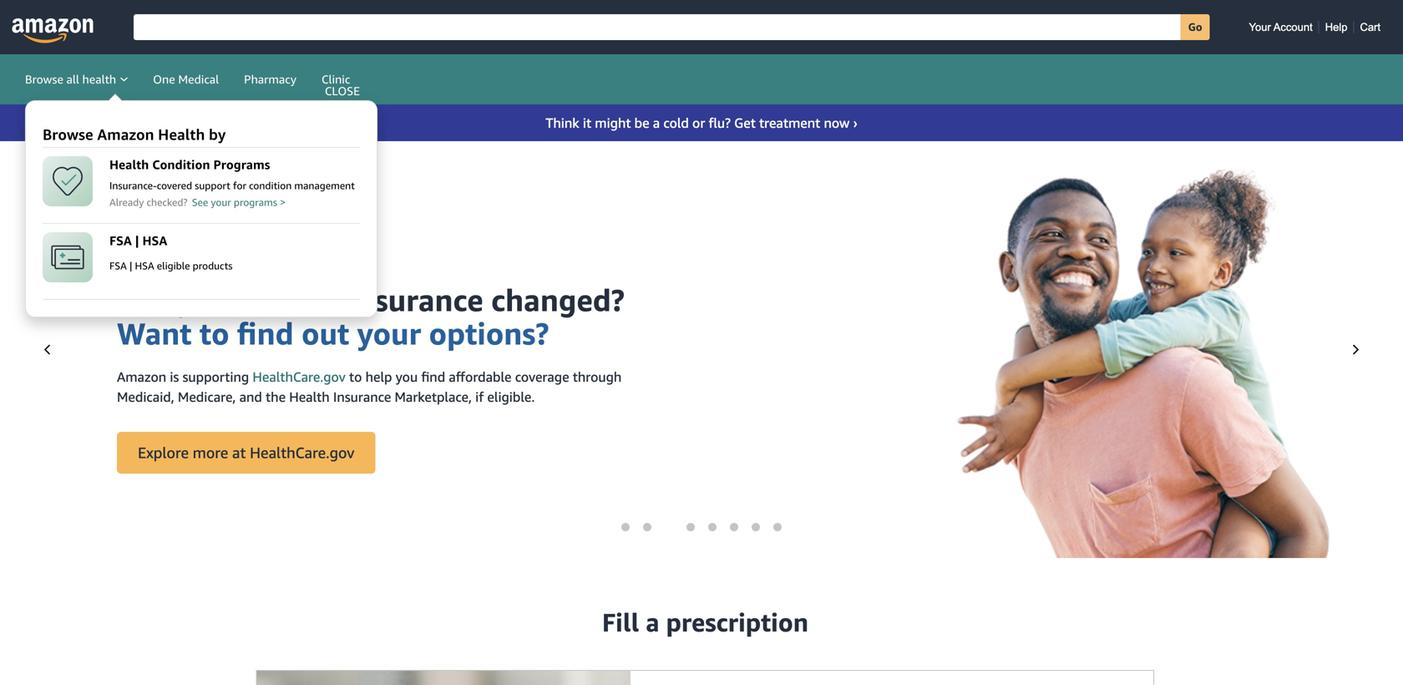 Task type: describe. For each thing, give the bounding box(es) containing it.
out
[[302, 316, 349, 352]]

is
[[170, 369, 179, 385]]

get
[[735, 115, 756, 131]]

help
[[366, 369, 392, 385]]

has
[[117, 282, 169, 318]]

help
[[1326, 21, 1348, 33]]

affordable
[[449, 369, 512, 385]]

insurance
[[333, 389, 391, 405]]

cart link
[[1355, 21, 1387, 33]]

to inside has your health insurance changed? want to find out your options?
[[200, 316, 229, 352]]

eligible.
[[487, 389, 535, 405]]

fill
[[602, 607, 639, 637]]

treatment
[[760, 115, 821, 131]]

flu?
[[709, 115, 731, 131]]

insurance
[[348, 282, 484, 318]]

health
[[249, 282, 340, 318]]

fill a prescription
[[602, 607, 809, 637]]

think it might be a cold or flu? get treatment now › link
[[0, 104, 1404, 141]]

your account link
[[1244, 21, 1319, 33]]

healthcare.gov for amazon is supporting healthcare.gov
[[253, 369, 346, 385]]

amazon
[[117, 369, 166, 385]]

changed?
[[491, 282, 625, 318]]

has your health insurance changed? want to find out your options?
[[117, 282, 625, 352]]

your account
[[1250, 21, 1313, 33]]

or
[[693, 115, 705, 131]]

think
[[546, 115, 580, 131]]

now
[[824, 115, 850, 131]]

might
[[595, 115, 631, 131]]

coverage
[[515, 369, 569, 385]]

account
[[1274, 21, 1313, 33]]

medicare,
[[178, 389, 236, 405]]

cart
[[1361, 21, 1381, 33]]

through
[[573, 369, 622, 385]]

1 vertical spatial a
[[646, 607, 660, 637]]

be
[[635, 115, 650, 131]]

find inside to help you find affordable coverage through medicaid, medicare, and the health insurance marketplace, if eligible.
[[421, 369, 445, 385]]

›
[[854, 115, 858, 131]]

cold
[[664, 115, 689, 131]]

0 horizontal spatial your
[[177, 282, 241, 318]]

explore more at healthcare.gov link
[[117, 432, 376, 474]]



Task type: locate. For each thing, give the bounding box(es) containing it.
previous slide image
[[43, 345, 53, 355]]

your right has
[[177, 282, 241, 318]]

a
[[653, 115, 660, 131], [646, 607, 660, 637]]

your up help
[[357, 316, 421, 352]]

if
[[476, 389, 484, 405]]

at
[[232, 444, 246, 462]]

find
[[237, 316, 294, 352], [421, 369, 445, 385]]

1 vertical spatial healthcare.gov
[[250, 444, 355, 462]]

health
[[289, 389, 330, 405]]

next slide image
[[1351, 345, 1361, 355]]

prescription
[[666, 607, 809, 637]]

to
[[200, 316, 229, 352], [349, 369, 362, 385]]

1 horizontal spatial your
[[357, 316, 421, 352]]

options?
[[429, 316, 549, 352]]

amazon is supporting healthcare.gov
[[117, 369, 346, 385]]

amazon pharmacy image with medicine bottles image
[[257, 671, 631, 685]]

None submit
[[1181, 14, 1210, 40]]

want
[[117, 316, 192, 352]]

think it might be a cold or flu? get treatment now ›
[[546, 115, 858, 131]]

a right be at left
[[653, 115, 660, 131]]

to inside to help you find affordable coverage through medicaid, medicare, and the health insurance marketplace, if eligible.
[[349, 369, 362, 385]]

to up supporting
[[200, 316, 229, 352]]

marketplace,
[[395, 389, 472, 405]]

and
[[239, 389, 262, 405]]

to up insurance
[[349, 369, 362, 385]]

0 horizontal spatial to
[[200, 316, 229, 352]]

more
[[193, 444, 228, 462]]

healthcare.gov link
[[253, 369, 346, 385]]

1 horizontal spatial find
[[421, 369, 445, 385]]

to help you find affordable coverage through medicaid, medicare, and the health insurance marketplace, if eligible.
[[117, 369, 622, 405]]

0 vertical spatial a
[[653, 115, 660, 131]]

it
[[583, 115, 592, 131]]

healthcare.gov up health on the left of page
[[253, 369, 346, 385]]

healthcare.gov for explore more at healthcare.gov
[[250, 444, 355, 462]]

the
[[266, 389, 286, 405]]

0 vertical spatial find
[[237, 316, 294, 352]]

your
[[1250, 21, 1272, 33]]

0 vertical spatial healthcare.gov
[[253, 369, 346, 385]]

1 vertical spatial to
[[349, 369, 362, 385]]

1 horizontal spatial to
[[349, 369, 362, 385]]

None text field
[[134, 20, 1181, 33]]

1 vertical spatial find
[[421, 369, 445, 385]]

explore
[[138, 444, 189, 462]]

healthcare.gov down health on the left of page
[[250, 444, 355, 462]]

supporting
[[183, 369, 249, 385]]

your
[[177, 282, 241, 318], [357, 316, 421, 352]]

None search field
[[134, 14, 1210, 42]]

a right fill on the left of page
[[646, 607, 660, 637]]

healthcare.gov
[[253, 369, 346, 385], [250, 444, 355, 462]]

0 vertical spatial to
[[200, 316, 229, 352]]

find inside has your health insurance changed? want to find out your options?
[[237, 316, 294, 352]]

find up "healthcare.gov" link
[[237, 316, 294, 352]]

0 horizontal spatial find
[[237, 316, 294, 352]]

help link
[[1319, 21, 1355, 33]]

medicaid,
[[117, 389, 174, 405]]

explore more at healthcare.gov
[[138, 444, 355, 462]]

you
[[396, 369, 418, 385]]

find up marketplace,
[[421, 369, 445, 385]]



Task type: vqa. For each thing, say whether or not it's contained in the screenshot.
might at the left top
yes



